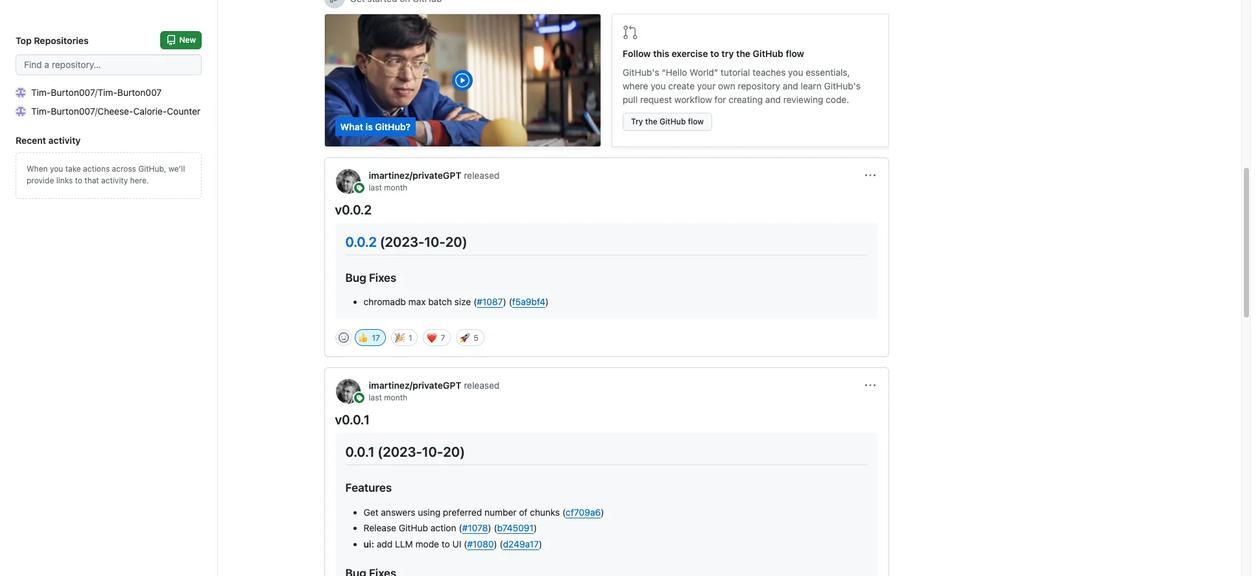 Task type: vqa. For each thing, say whether or not it's contained in the screenshot.


Task type: locate. For each thing, give the bounding box(es) containing it.
exercise
[[672, 48, 708, 59]]

0 vertical spatial last month
[[369, 183, 407, 193]]

2 horizontal spatial to
[[710, 48, 719, 59]]

follow
[[623, 48, 651, 59]]

card preview element containing 0.0.2
[[335, 223, 878, 319]]

👍
[[358, 332, 368, 345]]

20) for 0.0.2 (2023-10-20)
[[445, 234, 467, 250]]

bug
[[345, 271, 366, 284]]

git pull request image
[[623, 25, 638, 40]]

2 released from the top
[[464, 380, 500, 391]]

imartinez/privategpt down github?
[[369, 170, 462, 181]]

0 vertical spatial last
[[369, 183, 382, 193]]

imartinez/privategpt released
[[369, 170, 500, 181], [369, 380, 500, 391]]

1 imartinez/privategpt from the top
[[369, 170, 462, 181]]

0 horizontal spatial flow
[[688, 117, 704, 126]]

2 imartinez/privategpt link from the top
[[369, 380, 462, 391]]

@imartinez profile image for 2nd the feed item heading menu icon from the top of the page
[[335, 379, 361, 405]]

activity up the take
[[48, 135, 81, 146]]

what is github? element
[[324, 14, 601, 147]]

0 vertical spatial 10-
[[424, 234, 445, 250]]

2 last from the top
[[369, 393, 382, 403]]

2 horizontal spatial you
[[788, 67, 803, 78]]

cheese calorie counter image
[[16, 106, 26, 116]]

1 vertical spatial (2023-
[[378, 445, 422, 460]]

ui
[[452, 539, 461, 550]]

month up "0.0.1 (2023-10-20)"
[[384, 393, 407, 403]]

1 horizontal spatial to
[[442, 539, 450, 550]]

2 @imartinez profile image from the top
[[335, 379, 361, 405]]

essentials,
[[806, 67, 850, 78]]

10- for 0.0.1 (2023-10-20)
[[422, 445, 443, 460]]

github's
[[623, 67, 659, 78], [824, 80, 861, 91]]

2 imartinez/privategpt from the top
[[369, 380, 462, 391]]

@imartinez profile image up v0.0.2 link
[[335, 169, 361, 195]]

last month up v0.0.2 link
[[369, 183, 407, 193]]

card preview element
[[335, 223, 878, 319], [335, 434, 878, 577]]

tim-burton007 / cheese-calorie-counter
[[31, 106, 201, 117]]

github up teaches
[[753, 48, 784, 59]]

0 vertical spatial /
[[95, 87, 98, 98]]

0 vertical spatial to
[[710, 48, 719, 59]]

20) up chromadb max batch size ( #1087 ) ( f5a9bf4 )
[[445, 234, 467, 250]]

0 vertical spatial imartinez/privategpt link
[[369, 170, 462, 181]]

follow this exercise to try the github flow
[[623, 48, 804, 59]]

create
[[668, 80, 695, 91]]

tim- for tim-burton007
[[31, 87, 51, 98]]

try
[[722, 48, 734, 59]]

tim-
[[31, 87, 51, 98], [98, 87, 117, 98], [31, 106, 51, 117]]

burton007 down "top repositories" search field
[[51, 87, 95, 98]]

( right chunks at the bottom of page
[[562, 507, 566, 518]]

0 vertical spatial imartinez/privategpt released
[[369, 170, 500, 181]]

last up v0.0.2
[[369, 183, 382, 193]]

10- up "batch" at the bottom of page
[[424, 234, 445, 250]]

1 vertical spatial to
[[75, 176, 82, 186]]

github up llm
[[399, 523, 428, 534]]

card preview element containing 0.0.1 (2023-10-20)
[[335, 434, 878, 577]]

(2023- right 0.0.1
[[378, 445, 422, 460]]

chromadb max batch size ( #1087 ) ( f5a9bf4 )
[[364, 297, 549, 308]]

burton007 down tim-burton007 / tim-burton007
[[51, 106, 95, 117]]

you up learn
[[788, 67, 803, 78]]

0 vertical spatial imartinez/privategpt
[[369, 170, 462, 181]]

add
[[377, 539, 393, 550]]

1 vertical spatial you
[[651, 80, 666, 91]]

2 last month from the top
[[369, 393, 407, 403]]

you up links
[[50, 164, 63, 174]]

and
[[783, 80, 798, 91], [765, 94, 781, 105]]

1 vertical spatial 10-
[[422, 445, 443, 460]]

0 vertical spatial 20)
[[445, 234, 467, 250]]

1 vertical spatial month
[[384, 393, 407, 403]]

across
[[112, 164, 136, 174]]

tim- right cheese calorie counter image on the top left
[[31, 106, 51, 117]]

0 vertical spatial released
[[464, 170, 500, 181]]

imartinez/privategpt released down ❤️ 7
[[369, 380, 500, 391]]

v0.0.2
[[335, 202, 372, 217]]

0 vertical spatial feed tag image
[[354, 183, 364, 193]]

month for the imartinez/privategpt link associated with feed tag icon corresponding to '@imartinez profile' image related to 2nd the feed item heading menu icon from the top of the page
[[384, 393, 407, 403]]

1 imartinez/privategpt link from the top
[[369, 170, 462, 181]]

1 vertical spatial card preview element
[[335, 434, 878, 577]]

try the github flow element
[[612, 14, 889, 147]]

Find a repository… text field
[[16, 54, 202, 75]]

0 vertical spatial github's
[[623, 67, 659, 78]]

2 month from the top
[[384, 393, 407, 403]]

creating
[[729, 94, 763, 105]]

and down repository
[[765, 94, 781, 105]]

10- up using
[[422, 445, 443, 460]]

2 card preview element from the top
[[335, 434, 878, 577]]

last up v0.0.1 link
[[369, 393, 382, 403]]

imartinez/privategpt released for feed tag icon corresponding to '@imartinez profile' image related to 2nd the feed item heading menu icon from the top of the page
[[369, 380, 500, 391]]

imartinez/privategpt down 1
[[369, 380, 462, 391]]

1 imartinez/privategpt released from the top
[[369, 170, 500, 181]]

1 released from the top
[[464, 170, 500, 181]]

(2023- up 'fixes'
[[380, 234, 424, 250]]

1 vertical spatial feed tag image
[[354, 393, 364, 404]]

to left try
[[710, 48, 719, 59]]

0 horizontal spatial activity
[[48, 135, 81, 146]]

last
[[369, 183, 382, 193], [369, 393, 382, 403]]

you up request
[[651, 80, 666, 91]]

#1078
[[462, 523, 488, 534]]

feed tag image up v0.0.1
[[354, 393, 364, 404]]

0 vertical spatial @imartinez profile image
[[335, 169, 361, 195]]

imartinez/privategpt for the imartinez/privategpt link associated with feed tag icon corresponding to '@imartinez profile' image related to 2nd the feed item heading menu icon from the top of the page
[[369, 380, 462, 391]]

2 vertical spatial github
[[399, 523, 428, 534]]

1 vertical spatial feed item heading menu image
[[865, 381, 875, 391]]

2 feed tag image from the top
[[354, 393, 364, 404]]

❤️ 7
[[427, 332, 445, 345]]

0 vertical spatial and
[[783, 80, 798, 91]]

chunks
[[530, 507, 560, 518]]

20) up preferred
[[443, 445, 465, 460]]

1 vertical spatial and
[[765, 94, 781, 105]]

2 imartinez/privategpt released from the top
[[369, 380, 500, 391]]

last month up v0.0.1 link
[[369, 393, 407, 403]]

( right ui
[[464, 539, 467, 550]]

2 horizontal spatial github
[[753, 48, 784, 59]]

github inside get answers using preferred number of chunks ( cf709a6 ) release github action ( #1078 ) ( b745091 ) ui: add llm mode to ui ( #1080 ) ( d249a17 )
[[399, 523, 428, 534]]

#1080
[[467, 539, 494, 550]]

/
[[95, 87, 98, 98], [95, 106, 98, 117]]

0.0.2 (2023-10-20)
[[345, 234, 467, 250]]

(2023- for 0.0.2
[[380, 234, 424, 250]]

1 last from the top
[[369, 183, 382, 193]]

0 vertical spatial github
[[753, 48, 784, 59]]

imartinez/privategpt link for feed tag icon corresponding to '@imartinez profile' image related to 2nd the feed item heading menu icon from the top of the page
[[369, 380, 462, 391]]

1 last month from the top
[[369, 183, 407, 193]]

1 vertical spatial the
[[645, 117, 658, 126]]

cf709a6
[[566, 507, 601, 518]]

calorie-
[[133, 106, 167, 117]]

flow down workflow
[[688, 117, 704, 126]]

f5a9bf4
[[512, 297, 545, 308]]

when
[[27, 164, 48, 174]]

last month for 1st the feed item heading menu icon from the top of the page
[[369, 183, 407, 193]]

and up reviewing at top right
[[783, 80, 798, 91]]

preferred
[[443, 507, 482, 518]]

mode
[[416, 539, 439, 550]]

activity down across
[[101, 176, 128, 186]]

last month for 2nd the feed item heading menu icon from the top of the page
[[369, 393, 407, 403]]

we'll
[[168, 164, 185, 174]]

github
[[753, 48, 784, 59], [660, 117, 686, 126], [399, 523, 428, 534]]

you inside when you take actions across github, we'll provide links to that activity here.
[[50, 164, 63, 174]]

@imartinez profile image up v0.0.1 link
[[335, 379, 361, 405]]

10- for 0.0.2 (2023-10-20)
[[424, 234, 445, 250]]

#1087 link
[[477, 297, 503, 308]]

20)
[[445, 234, 467, 250], [443, 445, 465, 460]]

to
[[710, 48, 719, 59], [75, 176, 82, 186], [442, 539, 450, 550]]

imartinez/privategpt for the imartinez/privategpt link corresponding to feed tag icon corresponding to '@imartinez profile' image associated with 1st the feed item heading menu icon from the top of the page
[[369, 170, 462, 181]]

1 vertical spatial last month
[[369, 393, 407, 403]]

tim- for cheese-calorie-counter
[[31, 106, 51, 117]]

1 horizontal spatial and
[[783, 80, 798, 91]]

feed tag image up v0.0.2
[[354, 183, 364, 193]]

0 vertical spatial card preview element
[[335, 223, 878, 319]]

teaches
[[753, 67, 786, 78]]

try
[[631, 117, 643, 126]]

feed tag image
[[354, 183, 364, 193], [354, 393, 364, 404]]

flow up learn
[[786, 48, 804, 59]]

(
[[474, 297, 477, 308], [509, 297, 512, 308], [562, 507, 566, 518], [459, 523, 462, 534], [494, 523, 497, 534], [464, 539, 467, 550], [500, 539, 503, 550]]

1 month from the top
[[384, 183, 407, 193]]

0 horizontal spatial github
[[399, 523, 428, 534]]

play image
[[455, 73, 470, 88]]

chromadb
[[364, 297, 406, 308]]

imartinez/privategpt
[[369, 170, 462, 181], [369, 380, 462, 391]]

take
[[65, 164, 81, 174]]

@imartinez profile image
[[335, 169, 361, 195], [335, 379, 361, 405]]

0 horizontal spatial you
[[50, 164, 63, 174]]

features
[[345, 481, 392, 495]]

batch
[[428, 297, 452, 308]]

🎉 1
[[395, 332, 412, 345]]

2 vertical spatial you
[[50, 164, 63, 174]]

/ for tim-
[[95, 87, 98, 98]]

here.
[[130, 176, 149, 186]]

2 / from the top
[[95, 106, 98, 117]]

feed item heading menu image
[[865, 171, 875, 181], [865, 381, 875, 391]]

1 horizontal spatial flow
[[786, 48, 804, 59]]

cheese-
[[98, 106, 133, 117]]

1 vertical spatial flow
[[688, 117, 704, 126]]

get answers using preferred number of chunks ( cf709a6 ) release github action ( #1078 ) ( b745091 ) ui: add llm mode to ui ( #1080 ) ( d249a17 )
[[364, 507, 604, 550]]

month up 0.0.2 (2023-10-20)
[[384, 183, 407, 193]]

1 feed tag image from the top
[[354, 183, 364, 193]]

1 vertical spatial @imartinez profile image
[[335, 379, 361, 405]]

/ down tim-burton007 / tim-burton007
[[95, 106, 98, 117]]

get
[[364, 507, 379, 518]]

1 vertical spatial last
[[369, 393, 382, 403]]

to down the take
[[75, 176, 82, 186]]

github?
[[375, 121, 411, 132]]

0 vertical spatial month
[[384, 183, 407, 193]]

1 vertical spatial 20)
[[443, 445, 465, 460]]

1 vertical spatial activity
[[101, 176, 128, 186]]

imartinez/privategpt released down github?
[[369, 170, 500, 181]]

0 horizontal spatial the
[[645, 117, 658, 126]]

0 vertical spatial feed item heading menu image
[[865, 171, 875, 181]]

tim- right tim burton007 icon
[[31, 87, 51, 98]]

released for feed tag icon corresponding to '@imartinez profile' image related to 2nd the feed item heading menu icon from the top of the page
[[464, 380, 500, 391]]

1 vertical spatial imartinez/privategpt
[[369, 380, 462, 391]]

1 vertical spatial github
[[660, 117, 686, 126]]

world"
[[690, 67, 718, 78]]

github down request
[[660, 117, 686, 126]]

1 horizontal spatial github's
[[824, 80, 861, 91]]

1 horizontal spatial you
[[651, 80, 666, 91]]

provide
[[27, 176, 54, 186]]

to left ui
[[442, 539, 450, 550]]

counter
[[167, 106, 201, 117]]

1 vertical spatial imartinez/privategpt released
[[369, 380, 500, 391]]

github's up code.
[[824, 80, 861, 91]]

0 horizontal spatial to
[[75, 176, 82, 186]]

1 vertical spatial /
[[95, 106, 98, 117]]

2 vertical spatial to
[[442, 539, 450, 550]]

(2023- for 0.0.1
[[378, 445, 422, 460]]

you
[[788, 67, 803, 78], [651, 80, 666, 91], [50, 164, 63, 174]]

released
[[464, 170, 500, 181], [464, 380, 500, 391]]

0 horizontal spatial github's
[[623, 67, 659, 78]]

0 vertical spatial the
[[736, 48, 751, 59]]

1 @imartinez profile image from the top
[[335, 169, 361, 195]]

imartinez/privategpt link
[[369, 170, 462, 181], [369, 380, 462, 391]]

of
[[519, 507, 528, 518]]

1 vertical spatial imartinez/privategpt link
[[369, 380, 462, 391]]

1 horizontal spatial activity
[[101, 176, 128, 186]]

imartinez/privategpt link down github?
[[369, 170, 462, 181]]

top repositories
[[16, 35, 89, 46]]

🚀 5
[[460, 332, 479, 345]]

imartinez/privategpt link down 1
[[369, 380, 462, 391]]

0 vertical spatial (2023-
[[380, 234, 424, 250]]

/ up cheese-
[[95, 87, 98, 98]]

to inside try the github flow element
[[710, 48, 719, 59]]

1 card preview element from the top
[[335, 223, 878, 319]]

add or remove reactions image
[[338, 333, 349, 343]]

(2023-
[[380, 234, 424, 250], [378, 445, 422, 460]]

"hello
[[662, 67, 687, 78]]

cf709a6 link
[[566, 507, 601, 518]]

1 / from the top
[[95, 87, 98, 98]]

1 vertical spatial released
[[464, 380, 500, 391]]

feed tag image for '@imartinez profile' image related to 2nd the feed item heading menu icon from the top of the page
[[354, 393, 364, 404]]

7
[[441, 334, 445, 343]]

( right #1080
[[500, 539, 503, 550]]

github's up where
[[623, 67, 659, 78]]

github,
[[138, 164, 166, 174]]

0.0.2
[[345, 234, 377, 250]]

burton007
[[51, 87, 95, 98], [117, 87, 162, 98], [51, 106, 95, 117]]

month for the imartinez/privategpt link corresponding to feed tag icon corresponding to '@imartinez profile' image associated with 1st the feed item heading menu icon from the top of the page
[[384, 183, 407, 193]]



Task type: describe. For each thing, give the bounding box(es) containing it.
0 horizontal spatial and
[[765, 94, 781, 105]]

d249a17
[[503, 539, 539, 550]]

🚀
[[460, 332, 470, 345]]

for
[[715, 94, 726, 105]]

answers
[[381, 507, 415, 518]]

tutorial
[[721, 67, 750, 78]]

pull
[[623, 94, 638, 105]]

is
[[366, 121, 373, 132]]

v0.0.1 link
[[335, 413, 370, 428]]

what
[[340, 121, 363, 132]]

add or remove reactions element
[[335, 330, 352, 347]]

0.0.2 link
[[345, 234, 377, 250]]

🎉
[[395, 332, 404, 345]]

tim- up cheese-
[[98, 87, 117, 98]]

#1080 link
[[467, 539, 494, 550]]

learn
[[801, 80, 822, 91]]

5
[[474, 334, 479, 343]]

fixes
[[369, 271, 396, 284]]

using
[[418, 507, 441, 518]]

that
[[85, 176, 99, 186]]

released for feed tag icon corresponding to '@imartinez profile' image associated with 1st the feed item heading menu icon from the top of the page
[[464, 170, 500, 181]]

new link
[[161, 31, 202, 49]]

your
[[697, 80, 716, 91]]

1 horizontal spatial the
[[736, 48, 751, 59]]

card preview element for v0.0.1
[[335, 434, 878, 577]]

top
[[16, 35, 32, 46]]

burton007 up "calorie-"
[[117, 87, 162, 98]]

0 vertical spatial flow
[[786, 48, 804, 59]]

github's "hello world" tutorial teaches you essentials, where you create your own repository and learn github's pull request workflow for creating and reviewing code.
[[623, 67, 861, 105]]

#1078 link
[[462, 523, 488, 534]]

burton007 for cheese-
[[51, 106, 95, 117]]

20) for 0.0.1 (2023-10-20)
[[443, 445, 465, 460]]

code.
[[826, 94, 849, 105]]

tim-burton007 / tim-burton007
[[31, 87, 162, 98]]

repository
[[738, 80, 780, 91]]

( right #1087 link
[[509, 297, 512, 308]]

v0.0.1
[[335, 413, 370, 428]]

try the github flow
[[631, 117, 704, 126]]

what is github?
[[340, 121, 411, 132]]

mortar board image
[[329, 0, 340, 3]]

feed tag image for '@imartinez profile' image associated with 1st the feed item heading menu icon from the top of the page
[[354, 183, 364, 193]]

( right size
[[474, 297, 477, 308]]

( down number
[[494, 523, 497, 534]]

tim burton007 image
[[16, 87, 26, 98]]

what is github? image
[[325, 14, 601, 147]]

links
[[56, 176, 73, 186]]

❤️
[[427, 332, 437, 345]]

where
[[623, 80, 648, 91]]

recent
[[16, 135, 46, 146]]

actions
[[83, 164, 110, 174]]

1 horizontal spatial github
[[660, 117, 686, 126]]

what is github? link
[[325, 14, 601, 147]]

1 feed item heading menu image from the top
[[865, 171, 875, 181]]

d249a17 link
[[503, 539, 539, 550]]

recent activity
[[16, 135, 81, 146]]

@imartinez profile image for 1st the feed item heading menu icon from the top of the page
[[335, 169, 361, 195]]

0.0.1 (2023-10-20)
[[345, 445, 465, 460]]

own
[[718, 80, 735, 91]]

imartinez/privategpt link for feed tag icon corresponding to '@imartinez profile' image associated with 1st the feed item heading menu icon from the top of the page
[[369, 170, 462, 181]]

card preview element for v0.0.2
[[335, 223, 878, 319]]

size
[[455, 297, 471, 308]]

b745091
[[497, 523, 534, 534]]

workflow
[[675, 94, 712, 105]]

to inside when you take actions across github, we'll provide links to that activity here.
[[75, 176, 82, 186]]

1 vertical spatial github's
[[824, 80, 861, 91]]

👍 17
[[358, 332, 380, 345]]

0 vertical spatial activity
[[48, 135, 81, 146]]

burton007 for tim-
[[51, 87, 95, 98]]

bug fixes
[[345, 271, 396, 284]]

request
[[640, 94, 672, 105]]

try the github flow link
[[623, 113, 712, 131]]

imartinez/privategpt released for feed tag icon corresponding to '@imartinez profile' image associated with 1st the feed item heading menu icon from the top of the page
[[369, 170, 500, 181]]

to inside get answers using preferred number of chunks ( cf709a6 ) release github action ( #1078 ) ( b745091 ) ui: add llm mode to ui ( #1080 ) ( d249a17 )
[[442, 539, 450, 550]]

b745091 link
[[497, 523, 534, 534]]

#1087
[[477, 297, 503, 308]]

( down preferred
[[459, 523, 462, 534]]

Top Repositories search field
[[16, 54, 202, 75]]

when you take actions across github, we'll provide links to that activity here.
[[27, 164, 185, 186]]

llm
[[395, 539, 413, 550]]

activity inside when you take actions across github, we'll provide links to that activity here.
[[101, 176, 128, 186]]

repositories
[[34, 35, 89, 46]]

reviewing
[[783, 94, 823, 105]]

f5a9bf4 link
[[512, 297, 545, 308]]

0 vertical spatial you
[[788, 67, 803, 78]]

v0.0.2 link
[[335, 202, 372, 217]]

/ for cheese-
[[95, 106, 98, 117]]

max
[[408, 297, 426, 308]]

number
[[485, 507, 517, 518]]

last for the imartinez/privategpt link associated with feed tag icon corresponding to '@imartinez profile' image related to 2nd the feed item heading menu icon from the top of the page
[[369, 393, 382, 403]]

ui:
[[364, 539, 374, 550]]

2 feed item heading menu image from the top
[[865, 381, 875, 391]]

0.0.1
[[345, 445, 375, 460]]

last for the imartinez/privategpt link corresponding to feed tag icon corresponding to '@imartinez profile' image associated with 1st the feed item heading menu icon from the top of the page
[[369, 183, 382, 193]]



